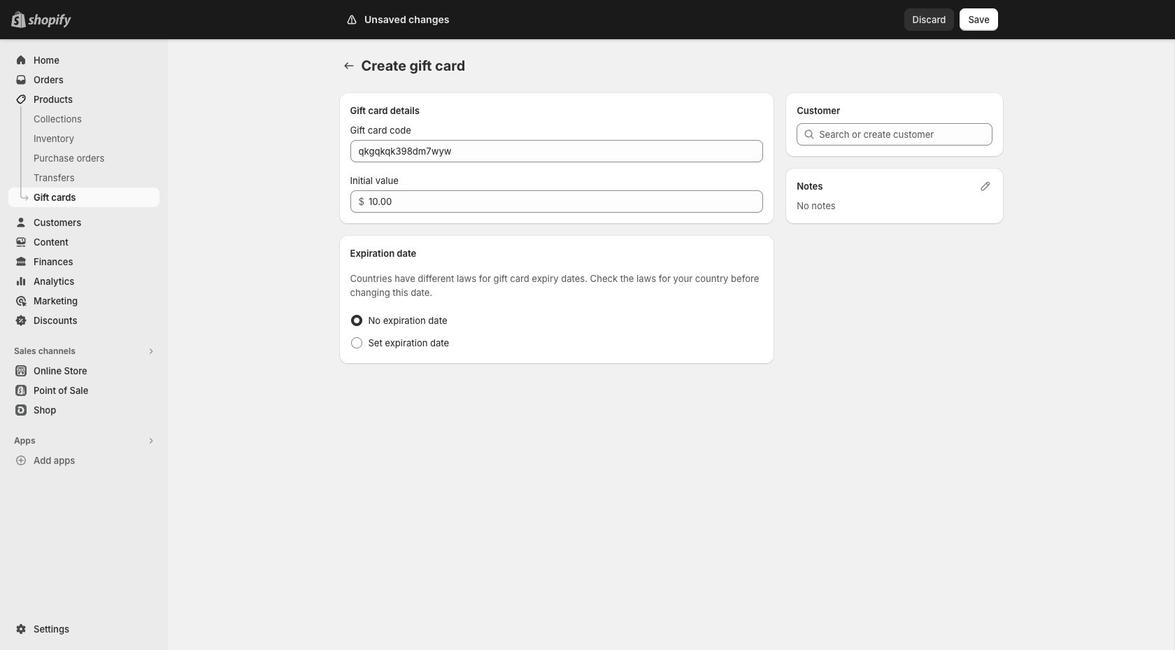 Task type: describe. For each thing, give the bounding box(es) containing it.
Search or create customer text field
[[820, 123, 993, 146]]

shopify image
[[31, 14, 74, 28]]



Task type: vqa. For each thing, say whether or not it's contained in the screenshot.
your
no



Task type: locate. For each thing, give the bounding box(es) containing it.
None text field
[[350, 140, 764, 162]]

  text field
[[369, 190, 764, 213]]



